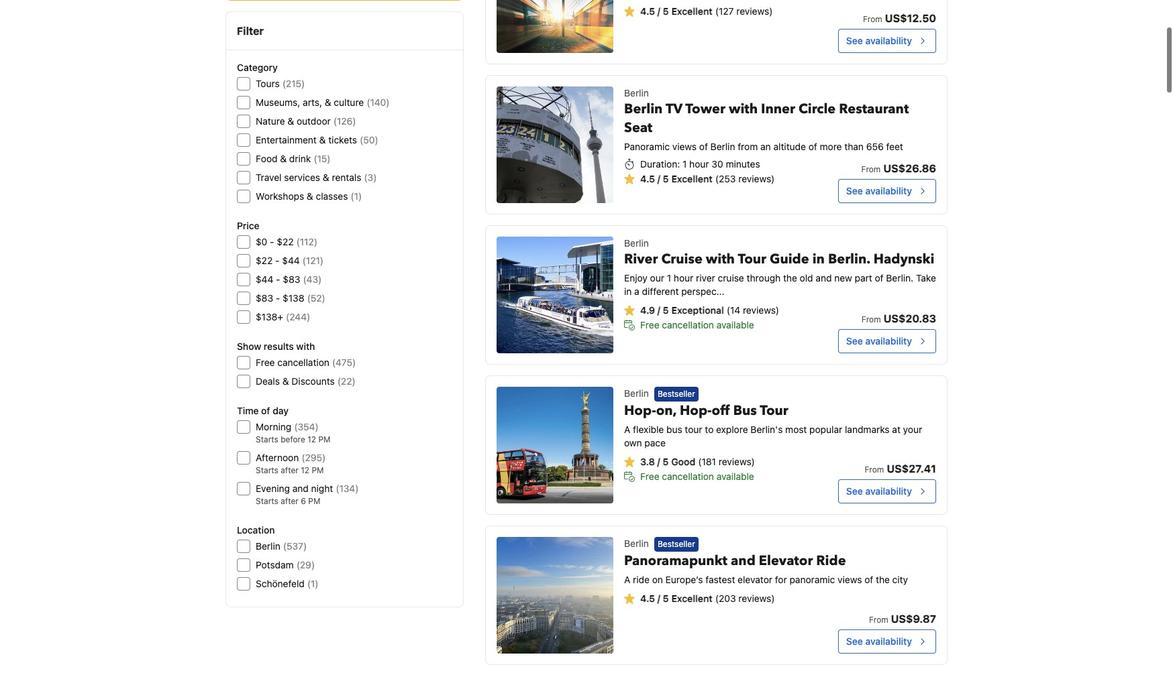 Task type: vqa. For each thing, say whether or not it's contained in the screenshot.
reviews) for 4.5 / 5 Excellent (127 reviews)
yes



Task type: locate. For each thing, give the bounding box(es) containing it.
starts down afternoon
[[256, 465, 278, 475]]

berlin berlin tv tower with inner circle restaurant seat panoramic views of berlin from an altitude of more than 656 feet
[[624, 85, 909, 150]]

the inside berlin river cruise with tour guide in berlin. hadynski enjoy our 1 hour river cruise through the old and new part of berlin. take in a different perspec...
[[783, 270, 797, 282]]

3 starts from the top
[[256, 496, 278, 506]]

/ right 4.9 in the right of the page
[[658, 303, 661, 314]]

0 vertical spatial available
[[717, 317, 754, 329]]

2 vertical spatial free
[[640, 469, 660, 481]]

1 vertical spatial starts
[[256, 465, 278, 475]]

4 5 from the top
[[663, 455, 669, 466]]

a
[[624, 422, 631, 434], [624, 573, 631, 584]]

1 horizontal spatial the
[[876, 573, 890, 584]]

1 free cancellation available from the top
[[640, 317, 754, 329]]

& left drink
[[280, 152, 287, 164]]

the left city
[[876, 573, 890, 584]]

from left 'us$20.83'
[[862, 313, 881, 323]]

1 vertical spatial excellent
[[672, 171, 713, 183]]

0 horizontal spatial the
[[783, 270, 797, 282]]

4 see from the top
[[846, 484, 863, 495]]

afternoon
[[256, 452, 299, 463]]

& right deals on the left bottom of page
[[282, 375, 289, 387]]

of inside "panoramapunkt and elevator ride a ride on europe's fastest elevator for panoramic views of the city"
[[865, 573, 873, 584]]

starts for afternoon
[[256, 465, 278, 475]]

1 vertical spatial free cancellation available
[[640, 469, 754, 481]]

tour up berlin's
[[760, 400, 789, 418]]

availability down from us$20.83
[[866, 334, 912, 345]]

us$27.41
[[887, 461, 936, 473]]

travel services & rentals (3)
[[256, 171, 377, 183]]

1 / from the top
[[657, 4, 660, 15]]

more
[[820, 139, 842, 150]]

0 vertical spatial 12
[[308, 434, 316, 444]]

0 vertical spatial with
[[729, 98, 758, 116]]

0 vertical spatial $44
[[282, 254, 300, 266]]

1 vertical spatial with
[[706, 248, 735, 266]]

and inside evening and night (134) starts after 6 pm
[[292, 483, 309, 494]]

0 horizontal spatial hop-
[[624, 400, 656, 418]]

/ left (127
[[657, 4, 660, 15]]

availability down 'from us$12.50'
[[866, 33, 912, 44]]

part
[[855, 270, 872, 282]]

0 vertical spatial the
[[783, 270, 797, 282]]

2 vertical spatial 4.5
[[640, 592, 655, 603]]

/ down on
[[657, 592, 660, 603]]

- left '$138'
[[276, 292, 280, 303]]

reviews) right (181
[[719, 455, 755, 466]]

of left day
[[261, 405, 270, 416]]

your
[[903, 422, 922, 434]]

1 vertical spatial 1
[[667, 270, 671, 282]]

pm down (295)
[[312, 465, 324, 475]]

1 5 from the top
[[663, 4, 669, 15]]

5 down duration:
[[663, 171, 669, 183]]

starts inside afternoon (295) starts after 12 pm
[[256, 465, 278, 475]]

(203
[[715, 592, 736, 603]]

12 inside afternoon (295) starts after 12 pm
[[301, 465, 309, 475]]

fastest
[[706, 573, 735, 584]]

berlin inside berlin river cruise with tour guide in berlin. hadynski enjoy our 1 hour river cruise through the old and new part of berlin. take in a different perspec...
[[624, 236, 649, 247]]

free down 3.8
[[640, 469, 660, 481]]

/ for 4.9 / 5 exceptional (14 reviews)
[[658, 303, 661, 314]]

outdoor
[[297, 115, 331, 126]]

and for evening
[[292, 483, 309, 494]]

1 vertical spatial 12
[[301, 465, 309, 475]]

2 vertical spatial cancellation
[[662, 469, 714, 481]]

0 vertical spatial 1
[[683, 156, 687, 168]]

1 vertical spatial bestseller
[[658, 538, 695, 548]]

views
[[672, 139, 697, 150], [838, 573, 862, 584]]

0 vertical spatial a
[[624, 422, 631, 434]]

& for food & drink
[[280, 152, 287, 164]]

1 starts from the top
[[256, 434, 278, 444]]

(1) down (29)
[[307, 578, 319, 589]]

1 vertical spatial pm
[[312, 465, 324, 475]]

(14
[[727, 303, 740, 314]]

reviews) right (127
[[736, 4, 773, 15]]

5 availability from the top
[[866, 634, 912, 646]]

2 after from the top
[[281, 496, 299, 506]]

/ for 4.5 / 5 excellent (203 reviews)
[[657, 592, 660, 603]]

the left the old
[[783, 270, 797, 282]]

with inside the 'berlin berlin tv tower with inner circle restaurant seat panoramic views of berlin from an altitude of more than 656 feet'
[[729, 98, 758, 116]]

available for bus
[[717, 469, 754, 481]]

1 excellent from the top
[[672, 4, 713, 15]]

2 vertical spatial starts
[[256, 496, 278, 506]]

3 see availability from the top
[[846, 334, 912, 345]]

12 down "(354)"
[[308, 434, 316, 444]]

& for nature & outdoor
[[288, 115, 294, 126]]

see availability down from us$20.83
[[846, 334, 912, 345]]

0 horizontal spatial and
[[292, 483, 309, 494]]

0 horizontal spatial views
[[672, 139, 697, 150]]

from left us$12.50
[[863, 12, 882, 22]]

2 horizontal spatial and
[[816, 270, 832, 282]]

from down 656
[[862, 162, 881, 173]]

4.5 for us$9.87
[[640, 592, 655, 603]]

2 / from the top
[[657, 171, 660, 183]]

explore
[[716, 422, 748, 434]]

1 horizontal spatial $22
[[277, 236, 294, 247]]

views up duration: 1 hour 30 minutes
[[672, 139, 697, 150]]

1 vertical spatial hour
[[674, 270, 694, 282]]

(112)
[[296, 236, 318, 247]]

reviews) right (14 at the right of page
[[743, 303, 779, 314]]

a inside hop-on, hop-off bus tour a flexible bus tour to explore berlin's most popular landmarks at your own pace
[[624, 422, 631, 434]]

5 for 3.8 / 5 good (181 reviews)
[[663, 455, 669, 466]]

free cancellation available down exceptional
[[640, 317, 754, 329]]

pm up (295)
[[318, 434, 331, 444]]

0 vertical spatial 4.5
[[640, 4, 655, 15]]

$83 up $138+
[[256, 292, 273, 303]]

from for berlin tv tower with inner circle restaurant seat
[[862, 162, 881, 173]]

perspec...
[[681, 284, 725, 295]]

cancellation down good on the right of the page
[[662, 469, 714, 481]]

3 5 from the top
[[663, 303, 669, 314]]

$44 down $22 - $44 (121)
[[256, 273, 273, 285]]

elevator
[[738, 573, 773, 584]]

river
[[696, 270, 715, 282]]

discounts
[[292, 375, 335, 387]]

hour inside berlin river cruise with tour guide in berlin. hadynski enjoy our 1 hour river cruise through the old and new part of berlin. take in a different perspec...
[[674, 270, 694, 282]]

5
[[663, 4, 669, 15], [663, 171, 669, 183], [663, 303, 669, 314], [663, 455, 669, 466], [663, 592, 669, 603]]

1 horizontal spatial $44
[[282, 254, 300, 266]]

cancellation down exceptional
[[662, 317, 714, 329]]

with up cruise
[[706, 248, 735, 266]]

after inside evening and night (134) starts after 6 pm
[[281, 496, 299, 506]]

reviews) for 4.5 / 5 excellent (253 reviews)
[[738, 171, 775, 183]]

seat
[[624, 117, 653, 135]]

availability down from us$26.86
[[866, 183, 912, 195]]

4 see availability from the top
[[846, 484, 912, 495]]

starts inside morning (354) starts before 12 pm
[[256, 434, 278, 444]]

12 inside morning (354) starts before 12 pm
[[308, 434, 316, 444]]

free cancellation available for cruise
[[640, 317, 754, 329]]

hour up 4.5 / 5 excellent (253 reviews)
[[689, 156, 709, 168]]

5 / from the top
[[657, 592, 660, 603]]

pm inside afternoon (295) starts after 12 pm
[[312, 465, 324, 475]]

river cruise with tour guide in berlin. hadynski image
[[497, 235, 614, 352]]

/ down duration:
[[657, 171, 660, 183]]

after inside afternoon (295) starts after 12 pm
[[281, 465, 299, 475]]

and for panoramapunkt
[[731, 551, 756, 569]]

an
[[761, 139, 771, 150]]

1 vertical spatial $44
[[256, 273, 273, 285]]

and up 6
[[292, 483, 309, 494]]

2 hop- from the left
[[680, 400, 712, 418]]

excellent down duration: 1 hour 30 minutes
[[672, 171, 713, 183]]

hop- up flexible
[[624, 400, 656, 418]]

2 bestseller from the top
[[658, 538, 695, 548]]

through
[[747, 270, 781, 282]]

5 left (127
[[663, 4, 669, 15]]

with left the inner
[[729, 98, 758, 116]]

the inside "panoramapunkt and elevator ride a ride on europe's fastest elevator for panoramic views of the city"
[[876, 573, 890, 584]]

3 / from the top
[[658, 303, 661, 314]]

2 available from the top
[[717, 469, 754, 481]]

5 see availability from the top
[[846, 634, 912, 646]]

see availability down the from us$27.41
[[846, 484, 912, 495]]

1 vertical spatial a
[[624, 573, 631, 584]]

entertainment & tickets (50)
[[256, 134, 378, 145]]

from left us$9.87
[[869, 613, 888, 624]]

of up duration: 1 hour 30 minutes
[[699, 139, 708, 150]]

starts for morning
[[256, 434, 278, 444]]

drink
[[289, 152, 311, 164]]

1 vertical spatial 4.5
[[640, 171, 655, 183]]

& down 'travel services & rentals (3)'
[[307, 190, 313, 201]]

5 left good on the right of the page
[[663, 455, 669, 466]]

0 vertical spatial (1)
[[351, 190, 362, 201]]

1 see from the top
[[846, 33, 863, 44]]

hop- up tour
[[680, 400, 712, 418]]

1 horizontal spatial hop-
[[680, 400, 712, 418]]

from inside from us$9.87
[[869, 613, 888, 624]]

2 5 from the top
[[663, 171, 669, 183]]

1 vertical spatial cancellation
[[277, 356, 329, 368]]

berlin
[[624, 85, 649, 97], [624, 98, 663, 116], [711, 139, 735, 150], [624, 236, 649, 247], [624, 386, 649, 397], [624, 536, 649, 548], [256, 540, 280, 552]]

pm
[[318, 434, 331, 444], [312, 465, 324, 475], [308, 496, 320, 506]]

from us$12.50
[[863, 10, 936, 22]]

see availability down from us$26.86
[[846, 183, 912, 195]]

pm right 6
[[308, 496, 320, 506]]

hop-on, hop-off bus tour a flexible bus tour to explore berlin's most popular landmarks at your own pace
[[624, 400, 922, 447]]

after
[[281, 465, 299, 475], [281, 496, 299, 506]]

reviews) for 4.5 / 5 excellent (203 reviews)
[[739, 592, 775, 603]]

reviews) down minutes
[[738, 171, 775, 183]]

0 vertical spatial starts
[[256, 434, 278, 444]]

arts,
[[303, 96, 322, 107]]

panoramapunkt and elevator ride image
[[497, 536, 614, 652]]

hour down cruise
[[674, 270, 694, 282]]

0 vertical spatial bestseller
[[658, 388, 695, 398]]

/ right 3.8
[[657, 455, 660, 466]]

starts down morning
[[256, 434, 278, 444]]

(140)
[[367, 96, 390, 107]]

after down afternoon
[[281, 465, 299, 475]]

0 horizontal spatial $44
[[256, 273, 273, 285]]

reviews) for 4.5 / 5 excellent (127 reviews)
[[736, 4, 773, 15]]

12
[[308, 434, 316, 444], [301, 465, 309, 475]]

from left us$27.41
[[865, 463, 884, 473]]

our
[[650, 270, 665, 282]]

and right the old
[[816, 270, 832, 282]]

excellent down europe's
[[672, 592, 713, 603]]

0 horizontal spatial berlin.
[[828, 248, 870, 266]]

1 right duration:
[[683, 156, 687, 168]]

see for berlin tv tower with inner circle restaurant seat
[[846, 183, 863, 195]]

free for hop-on, hop-off bus tour
[[640, 469, 660, 481]]

see availability for river cruise with tour guide in berlin. hadynski
[[846, 334, 912, 345]]

5 for 4.5 / 5 excellent (203 reviews)
[[663, 592, 669, 603]]

tour inside hop-on, hop-off bus tour a flexible bus tour to explore berlin's most popular landmarks at your own pace
[[760, 400, 789, 418]]

(244)
[[286, 311, 310, 322]]

2 vertical spatial with
[[296, 340, 315, 352]]

and inside "panoramapunkt and elevator ride a ride on europe's fastest elevator for panoramic views of the city"
[[731, 551, 756, 569]]

from inside from us$26.86
[[862, 162, 881, 173]]

4 / from the top
[[657, 455, 660, 466]]

0 vertical spatial cancellation
[[662, 317, 714, 329]]

available for tour
[[717, 317, 754, 329]]

cancellation for river cruise with tour guide in berlin. hadynski
[[662, 317, 714, 329]]

(1)
[[351, 190, 362, 201], [307, 578, 319, 589]]

in
[[813, 248, 825, 266], [624, 284, 632, 295]]

circle
[[799, 98, 836, 116]]

- down $0 - $22 (112)
[[275, 254, 280, 266]]

2 see availability from the top
[[846, 183, 912, 195]]

0 vertical spatial free cancellation available
[[640, 317, 754, 329]]

see availability for panoramapunkt and elevator ride
[[846, 634, 912, 646]]

$0
[[256, 236, 267, 247]]

3 see from the top
[[846, 334, 863, 345]]

1 bestseller from the top
[[658, 388, 695, 398]]

4.9 / 5 exceptional (14 reviews)
[[640, 303, 779, 314]]

0 vertical spatial free
[[640, 317, 660, 329]]

1 after from the top
[[281, 465, 299, 475]]

30
[[712, 156, 723, 168]]

1 horizontal spatial in
[[813, 248, 825, 266]]

2 4.5 from the top
[[640, 171, 655, 183]]

food
[[256, 152, 278, 164]]

with up free cancellation (475)
[[296, 340, 315, 352]]

before
[[281, 434, 305, 444]]

2 vertical spatial and
[[731, 551, 756, 569]]

/ for 4.5 / 5 excellent (127 reviews)
[[657, 4, 660, 15]]

nature & outdoor (126)
[[256, 115, 356, 126]]

0 vertical spatial tour
[[738, 248, 767, 266]]

& up 'entertainment'
[[288, 115, 294, 126]]

1 horizontal spatial $83
[[283, 273, 300, 285]]

from inside the from us$27.41
[[865, 463, 884, 473]]

night
[[311, 483, 333, 494]]

0 horizontal spatial $83
[[256, 292, 273, 303]]

and
[[816, 270, 832, 282], [292, 483, 309, 494], [731, 551, 756, 569]]

1 vertical spatial berlin.
[[886, 270, 914, 282]]

1 available from the top
[[717, 317, 754, 329]]

$138+
[[256, 311, 283, 322]]

2 see from the top
[[846, 183, 863, 195]]

in up the old
[[813, 248, 825, 266]]

4.5 / 5 excellent (203 reviews)
[[640, 592, 775, 603]]

schönefeld
[[256, 578, 305, 589]]

- right $0
[[270, 236, 274, 247]]

new
[[834, 270, 852, 282]]

us$9.87
[[891, 611, 936, 624]]

1 vertical spatial and
[[292, 483, 309, 494]]

berlin. down hadynski
[[886, 270, 914, 282]]

duration:
[[640, 156, 680, 168]]

/ for 4.5 / 5 excellent (253 reviews)
[[657, 171, 660, 183]]

(3)
[[364, 171, 377, 183]]

$83 up $83 - $138 (52)
[[283, 273, 300, 285]]

$44
[[282, 254, 300, 266], [256, 273, 273, 285]]

& down (15)
[[323, 171, 329, 183]]

5 down on
[[663, 592, 669, 603]]

1 vertical spatial $83
[[256, 292, 273, 303]]

berlin (537)
[[256, 540, 307, 552]]

1 vertical spatial after
[[281, 496, 299, 506]]

1 horizontal spatial views
[[838, 573, 862, 584]]

(1) down the rentals
[[351, 190, 362, 201]]

available down (14 at the right of page
[[717, 317, 754, 329]]

$22 up $22 - $44 (121)
[[277, 236, 294, 247]]

berlin. up "new"
[[828, 248, 870, 266]]

free up deals on the left bottom of page
[[256, 356, 275, 368]]

guide
[[770, 248, 809, 266]]

excellent for us$12.50
[[672, 4, 713, 15]]

2 availability from the top
[[866, 183, 912, 195]]

1 see availability from the top
[[846, 33, 912, 44]]

after left 6
[[281, 496, 299, 506]]

4.5
[[640, 4, 655, 15], [640, 171, 655, 183], [640, 592, 655, 603]]

12 for (354)
[[308, 434, 316, 444]]

see availability down 'from us$12.50'
[[846, 33, 912, 44]]

availability for hop-on, hop-off bus tour
[[866, 484, 912, 495]]

$44 up $44 - $83 (43)
[[282, 254, 300, 266]]

a up the own
[[624, 422, 631, 434]]

available down 3.8 / 5 good (181 reviews)
[[717, 469, 754, 481]]

0 vertical spatial $83
[[283, 273, 300, 285]]

see for river cruise with tour guide in berlin. hadynski
[[846, 334, 863, 345]]

3 availability from the top
[[866, 334, 912, 345]]

12 for (295)
[[301, 465, 309, 475]]

3 excellent from the top
[[672, 592, 713, 603]]

$22
[[277, 236, 294, 247], [256, 254, 273, 266]]

0 vertical spatial and
[[816, 270, 832, 282]]

the
[[783, 270, 797, 282], [876, 573, 890, 584]]

3.8 / 5 good (181 reviews)
[[640, 455, 755, 466]]

1 a from the top
[[624, 422, 631, 434]]

pm inside morning (354) starts before 12 pm
[[318, 434, 331, 444]]

1 vertical spatial views
[[838, 573, 862, 584]]

- down $22 - $44 (121)
[[276, 273, 280, 285]]

starts down evening
[[256, 496, 278, 506]]

tours
[[256, 77, 280, 89]]

cancellation up 'deals & discounts (22)'
[[277, 356, 329, 368]]

from inside from us$20.83
[[862, 313, 881, 323]]

a left ride
[[624, 573, 631, 584]]

from us$9.87
[[869, 611, 936, 624]]

0 vertical spatial excellent
[[672, 4, 713, 15]]

(29)
[[296, 559, 315, 571]]

availability
[[866, 33, 912, 44], [866, 183, 912, 195], [866, 334, 912, 345], [866, 484, 912, 495], [866, 634, 912, 646]]

tour up through
[[738, 248, 767, 266]]

6
[[301, 496, 306, 506]]

evening and night (134) starts after 6 pm
[[256, 483, 359, 506]]

- for $0
[[270, 236, 274, 247]]

2 excellent from the top
[[672, 171, 713, 183]]

2 vertical spatial pm
[[308, 496, 320, 506]]

excellent left (127
[[672, 4, 713, 15]]

2 starts from the top
[[256, 465, 278, 475]]

1 vertical spatial available
[[717, 469, 754, 481]]

from us$20.83
[[862, 311, 936, 323]]

availability for panoramapunkt and elevator ride
[[866, 634, 912, 646]]

1 vertical spatial tour
[[760, 400, 789, 418]]

0 horizontal spatial 1
[[667, 270, 671, 282]]

for
[[775, 573, 787, 584]]

and up 'elevator'
[[731, 551, 756, 569]]

1 vertical spatial in
[[624, 284, 632, 295]]

of left city
[[865, 573, 873, 584]]

& up (15)
[[319, 134, 326, 145]]

5 5 from the top
[[663, 592, 669, 603]]

0 vertical spatial after
[[281, 465, 299, 475]]

availability for berlin tv tower with inner circle restaurant seat
[[866, 183, 912, 195]]

morning
[[256, 421, 291, 432]]

1 vertical spatial the
[[876, 573, 890, 584]]

bestseller up panoramapunkt
[[658, 538, 695, 548]]

of right part
[[875, 270, 884, 282]]

see
[[846, 33, 863, 44], [846, 183, 863, 195], [846, 334, 863, 345], [846, 484, 863, 495], [846, 634, 863, 646]]

- for $83
[[276, 292, 280, 303]]

0 vertical spatial berlin.
[[828, 248, 870, 266]]

0 vertical spatial pm
[[318, 434, 331, 444]]

& for workshops & classes
[[307, 190, 313, 201]]

1 vertical spatial (1)
[[307, 578, 319, 589]]

1 horizontal spatial and
[[731, 551, 756, 569]]

1 vertical spatial $22
[[256, 254, 273, 266]]

availability down the from us$27.41
[[866, 484, 912, 495]]

starts
[[256, 434, 278, 444], [256, 465, 278, 475], [256, 496, 278, 506]]

(215)
[[282, 77, 305, 89]]

2 free cancellation available from the top
[[640, 469, 754, 481]]

tour inside berlin river cruise with tour guide in berlin. hadynski enjoy our 1 hour river cruise through the old and new part of berlin. take in a different perspec...
[[738, 248, 767, 266]]

of inside berlin river cruise with tour guide in berlin. hadynski enjoy our 1 hour river cruise through the old and new part of berlin. take in a different perspec...
[[875, 270, 884, 282]]

5 see from the top
[[846, 634, 863, 646]]

pm for (354)
[[318, 434, 331, 444]]

0 vertical spatial views
[[672, 139, 697, 150]]

3 4.5 from the top
[[640, 592, 655, 603]]

berlin.
[[828, 248, 870, 266], [886, 270, 914, 282]]

2 vertical spatial excellent
[[672, 592, 713, 603]]

12 down (295)
[[301, 465, 309, 475]]

availability down from us$9.87
[[866, 634, 912, 646]]

4 availability from the top
[[866, 484, 912, 495]]

panoramic
[[790, 573, 835, 584]]

1 right 'our'
[[667, 270, 671, 282]]

4.5 / 5 excellent (127 reviews)
[[640, 4, 773, 15]]

free cancellation available down 3.8 / 5 good (181 reviews)
[[640, 469, 754, 481]]

exceptional
[[672, 303, 724, 314]]

free down 4.9 in the right of the page
[[640, 317, 660, 329]]

1 4.5 from the top
[[640, 4, 655, 15]]

workshops & classes (1)
[[256, 190, 362, 201]]

views down ride
[[838, 573, 862, 584]]

free for river cruise with tour guide in berlin. hadynski
[[640, 317, 660, 329]]

see availability down from us$9.87
[[846, 634, 912, 646]]

5 right 4.9 in the right of the page
[[663, 303, 669, 314]]

1 vertical spatial free
[[256, 356, 275, 368]]

reviews) down 'elevator'
[[739, 592, 775, 603]]

in left a
[[624, 284, 632, 295]]

2 a from the top
[[624, 573, 631, 584]]

(537)
[[283, 540, 307, 552]]



Task type: describe. For each thing, give the bounding box(es) containing it.
- for $22
[[275, 254, 280, 266]]

deals & discounts (22)
[[256, 375, 356, 387]]

of left the more
[[809, 139, 817, 150]]

(295)
[[302, 452, 326, 463]]

5 for 4.5 / 5 excellent (127 reviews)
[[663, 4, 669, 15]]

potsdam
[[256, 559, 294, 571]]

take
[[916, 270, 936, 282]]

from for river cruise with tour guide in berlin. hadynski
[[862, 313, 881, 323]]

- for $44
[[276, 273, 280, 285]]

day
[[273, 405, 289, 416]]

1 horizontal spatial 1
[[683, 156, 687, 168]]

& for deals & discounts
[[282, 375, 289, 387]]

1 horizontal spatial (1)
[[351, 190, 362, 201]]

3.8
[[640, 455, 655, 466]]

tours (215)
[[256, 77, 305, 89]]

culture
[[334, 96, 364, 107]]

services
[[284, 171, 320, 183]]

own
[[624, 436, 642, 447]]

pm inside evening and night (134) starts after 6 pm
[[308, 496, 320, 506]]

views inside the 'berlin berlin tv tower with inner circle restaurant seat panoramic views of berlin from an altitude of more than 656 feet'
[[672, 139, 697, 150]]

elevator
[[759, 551, 813, 569]]

& for entertainment & tickets
[[319, 134, 326, 145]]

0 horizontal spatial in
[[624, 284, 632, 295]]

free cancellation available for hop-
[[640, 469, 754, 481]]

views inside "panoramapunkt and elevator ride a ride on europe's fastest elevator for panoramic views of the city"
[[838, 573, 862, 584]]

see for hop-on, hop-off bus tour
[[846, 484, 863, 495]]

4.5 for us$12.50
[[640, 4, 655, 15]]

europe's
[[666, 573, 703, 584]]

5 for 4.5 / 5 excellent (253 reviews)
[[663, 171, 669, 183]]

$138+ (244)
[[256, 311, 310, 322]]

ride
[[816, 551, 846, 569]]

food & drink (15)
[[256, 152, 331, 164]]

see availability for hop-on, hop-off bus tour
[[846, 484, 912, 495]]

5 for 4.9 / 5 exceptional (14 reviews)
[[663, 303, 669, 314]]

tour
[[685, 422, 702, 434]]

(475)
[[332, 356, 356, 368]]

time of day
[[237, 405, 289, 416]]

0 horizontal spatial $22
[[256, 254, 273, 266]]

rentals
[[332, 171, 361, 183]]

to
[[705, 422, 714, 434]]

hop-on, hop-off bus tour image
[[497, 385, 614, 502]]

cruise
[[661, 248, 703, 266]]

enjoy
[[624, 270, 648, 282]]

bestseller for and
[[658, 538, 695, 548]]

berlin river cruise with tour guide in berlin. hadynski enjoy our 1 hour river cruise through the old and new part of berlin. take in a different perspec...
[[624, 236, 936, 295]]

landmarks
[[845, 422, 890, 434]]

(126)
[[333, 115, 356, 126]]

see availability for berlin tv tower with inner circle restaurant seat
[[846, 183, 912, 195]]

1 inside berlin river cruise with tour guide in berlin. hadynski enjoy our 1 hour river cruise through the old and new part of berlin. take in a different perspec...
[[667, 270, 671, 282]]

starts inside evening and night (134) starts after 6 pm
[[256, 496, 278, 506]]

us$20.83
[[884, 311, 936, 323]]

good
[[671, 455, 696, 466]]

(121)
[[303, 254, 324, 266]]

deals
[[256, 375, 280, 387]]

old
[[800, 270, 813, 282]]

show results with
[[237, 340, 315, 352]]

entertainment
[[256, 134, 317, 145]]

and inside berlin river cruise with tour guide in berlin. hadynski enjoy our 1 hour river cruise through the old and new part of berlin. take in a different perspec...
[[816, 270, 832, 282]]

(43)
[[303, 273, 322, 285]]

workshops
[[256, 190, 304, 201]]

from inside 'from us$12.50'
[[863, 12, 882, 22]]

berlin's
[[751, 422, 783, 434]]

filter
[[237, 24, 264, 36]]

restaurant
[[839, 98, 909, 116]]

availability for river cruise with tour guide in berlin. hadynski
[[866, 334, 912, 345]]

from
[[738, 139, 758, 150]]

656
[[866, 139, 884, 150]]

see for panoramapunkt and elevator ride
[[846, 634, 863, 646]]

1 availability from the top
[[866, 33, 912, 44]]

duration: 1 hour 30 minutes
[[640, 156, 760, 168]]

travel
[[256, 171, 282, 183]]

4.9
[[640, 303, 655, 314]]

(52)
[[307, 292, 325, 303]]

bestseller for on,
[[658, 388, 695, 398]]

minutes
[[726, 156, 760, 168]]

most
[[785, 422, 807, 434]]

berlin tv tower with inner circle restaurant seat image
[[497, 85, 614, 201]]

pm for (295)
[[312, 465, 324, 475]]

from for panoramapunkt and elevator ride
[[869, 613, 888, 624]]

(253
[[715, 171, 736, 183]]

from us$27.41
[[865, 461, 936, 473]]

potsdam (29)
[[256, 559, 315, 571]]

off
[[712, 400, 730, 418]]

cancellation for hop-on, hop-off bus tour
[[662, 469, 714, 481]]

$138
[[283, 292, 304, 303]]

(22)
[[337, 375, 356, 387]]

& right arts,
[[325, 96, 331, 107]]

museums,
[[256, 96, 300, 107]]

morning (354) starts before 12 pm
[[256, 421, 331, 444]]

price
[[237, 219, 260, 231]]

(50)
[[360, 134, 378, 145]]

from for hop-on, hop-off bus tour
[[865, 463, 884, 473]]

0 vertical spatial in
[[813, 248, 825, 266]]

panoramic
[[624, 139, 670, 150]]

bus
[[733, 400, 757, 418]]

reviews) for 4.9 / 5 exceptional (14 reviews)
[[743, 303, 779, 314]]

different
[[642, 284, 679, 295]]

category
[[237, 61, 278, 72]]

a inside "panoramapunkt and elevator ride a ride on europe's fastest elevator for panoramic views of the city"
[[624, 573, 631, 584]]

4.5 / 5 excellent (253 reviews)
[[640, 171, 775, 183]]

public transport ticket image
[[497, 0, 614, 51]]

feet
[[886, 139, 903, 150]]

$44 - $83 (43)
[[256, 273, 322, 285]]

(354)
[[294, 421, 319, 432]]

cruise
[[718, 270, 744, 282]]

1 hop- from the left
[[624, 400, 656, 418]]

tickets
[[328, 134, 357, 145]]

0 horizontal spatial (1)
[[307, 578, 319, 589]]

nature
[[256, 115, 285, 126]]

excellent for us$9.87
[[672, 592, 713, 603]]

inner
[[761, 98, 795, 116]]

0 vertical spatial $22
[[277, 236, 294, 247]]

reviews) for 3.8 / 5 good (181 reviews)
[[719, 455, 755, 466]]

0 vertical spatial hour
[[689, 156, 709, 168]]

with inside berlin river cruise with tour guide in berlin. hadynski enjoy our 1 hour river cruise through the old and new part of berlin. take in a different perspec...
[[706, 248, 735, 266]]

show
[[237, 340, 261, 352]]

tower
[[686, 98, 726, 116]]

/ for 3.8 / 5 good (181 reviews)
[[657, 455, 660, 466]]

river
[[624, 248, 658, 266]]

evening
[[256, 483, 290, 494]]

1 horizontal spatial berlin.
[[886, 270, 914, 282]]

location
[[237, 524, 275, 536]]



